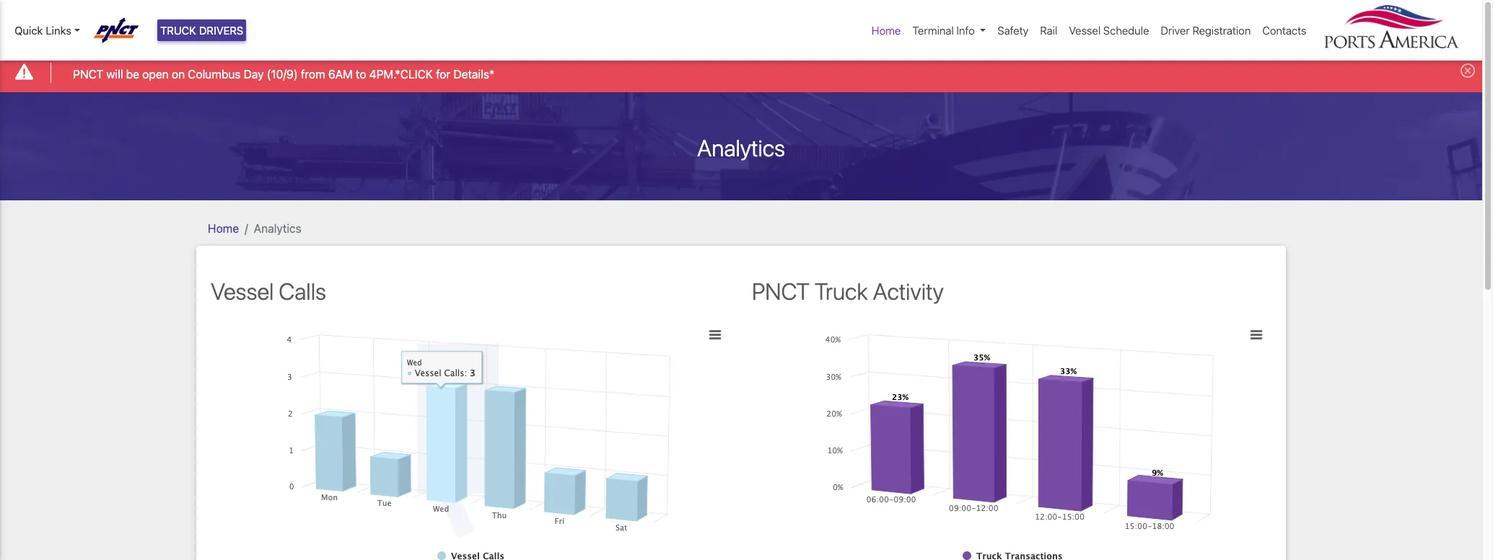 Task type: describe. For each thing, give the bounding box(es) containing it.
6am
[[328, 68, 353, 81]]

pnct for pnct truck activity
[[752, 278, 810, 305]]

1 vertical spatial analytics
[[254, 222, 301, 235]]

1 vertical spatial home link
[[208, 222, 239, 235]]

quick links
[[14, 24, 71, 37]]

vessel for vessel calls
[[211, 278, 274, 305]]

will
[[106, 68, 123, 81]]

for
[[436, 68, 451, 81]]

on
[[172, 68, 185, 81]]

(10/9)
[[267, 68, 298, 81]]

4pm.*click
[[369, 68, 433, 81]]

vessel for vessel schedule
[[1069, 24, 1101, 37]]

driver registration
[[1161, 24, 1251, 37]]

to
[[356, 68, 366, 81]]

safety
[[998, 24, 1029, 37]]

pnct will be open on columbus day (10/9) from 6am to 4pm.*click for details*
[[73, 68, 495, 81]]

drivers
[[199, 24, 243, 37]]

vessel schedule link
[[1063, 17, 1155, 44]]

pnct will be open on columbus day (10/9) from 6am to 4pm.*click for details* link
[[73, 65, 495, 83]]

pnct for pnct will be open on columbus day (10/9) from 6am to 4pm.*click for details*
[[73, 68, 103, 81]]

contacts link
[[1257, 17, 1313, 44]]

pnct will be open on columbus day (10/9) from 6am to 4pm.*click for details* alert
[[0, 53, 1483, 92]]

0 horizontal spatial home
[[208, 222, 239, 235]]

truck inside truck drivers 'link'
[[160, 24, 196, 37]]

links
[[46, 24, 71, 37]]

0 vertical spatial analytics
[[697, 134, 785, 161]]

contacts
[[1263, 24, 1307, 37]]

calls
[[279, 278, 326, 305]]



Task type: locate. For each thing, give the bounding box(es) containing it.
truck left the activity
[[815, 278, 868, 305]]

rail link
[[1035, 17, 1063, 44]]

1 horizontal spatial home
[[872, 24, 901, 37]]

1 vertical spatial vessel
[[211, 278, 274, 305]]

columbus
[[188, 68, 241, 81]]

pnct inside pnct will be open on columbus day (10/9) from 6am to 4pm.*click for details* link
[[73, 68, 103, 81]]

vessel left calls
[[211, 278, 274, 305]]

pnct
[[73, 68, 103, 81], [752, 278, 810, 305]]

quick links link
[[14, 22, 80, 39]]

vessel calls
[[211, 278, 326, 305]]

safety link
[[992, 17, 1035, 44]]

vessel
[[1069, 24, 1101, 37], [211, 278, 274, 305]]

1 horizontal spatial home link
[[866, 17, 907, 44]]

day
[[244, 68, 264, 81]]

1 vertical spatial truck
[[815, 278, 868, 305]]

driver
[[1161, 24, 1190, 37]]

rail
[[1040, 24, 1058, 37]]

registration
[[1193, 24, 1251, 37]]

1 horizontal spatial pnct
[[752, 278, 810, 305]]

truck drivers link
[[157, 19, 246, 41]]

from
[[301, 68, 325, 81]]

be
[[126, 68, 139, 81]]

details*
[[454, 68, 495, 81]]

0 vertical spatial vessel
[[1069, 24, 1101, 37]]

truck drivers
[[160, 24, 243, 37]]

1 horizontal spatial truck
[[815, 278, 868, 305]]

0 horizontal spatial truck
[[160, 24, 196, 37]]

1 vertical spatial home
[[208, 222, 239, 235]]

0 vertical spatial pnct
[[73, 68, 103, 81]]

close image
[[1461, 64, 1475, 78]]

home
[[872, 24, 901, 37], [208, 222, 239, 235]]

0 horizontal spatial home link
[[208, 222, 239, 235]]

1 horizontal spatial vessel
[[1069, 24, 1101, 37]]

0 horizontal spatial pnct
[[73, 68, 103, 81]]

0 horizontal spatial vessel
[[211, 278, 274, 305]]

open
[[142, 68, 169, 81]]

truck left drivers
[[160, 24, 196, 37]]

quick
[[14, 24, 43, 37]]

vessel right rail
[[1069, 24, 1101, 37]]

1 vertical spatial pnct
[[752, 278, 810, 305]]

vessel schedule
[[1069, 24, 1149, 37]]

pnct truck activity
[[752, 278, 944, 305]]

0 vertical spatial home
[[872, 24, 901, 37]]

0 vertical spatial home link
[[866, 17, 907, 44]]

activity
[[873, 278, 944, 305]]

0 vertical spatial truck
[[160, 24, 196, 37]]

home link
[[866, 17, 907, 44], [208, 222, 239, 235]]

driver registration link
[[1155, 17, 1257, 44]]

schedule
[[1104, 24, 1149, 37]]

0 horizontal spatial analytics
[[254, 222, 301, 235]]

1 horizontal spatial analytics
[[697, 134, 785, 161]]

truck
[[160, 24, 196, 37], [815, 278, 868, 305]]

analytics
[[697, 134, 785, 161], [254, 222, 301, 235]]



Task type: vqa. For each thing, say whether or not it's contained in the screenshot.
Vessel
yes



